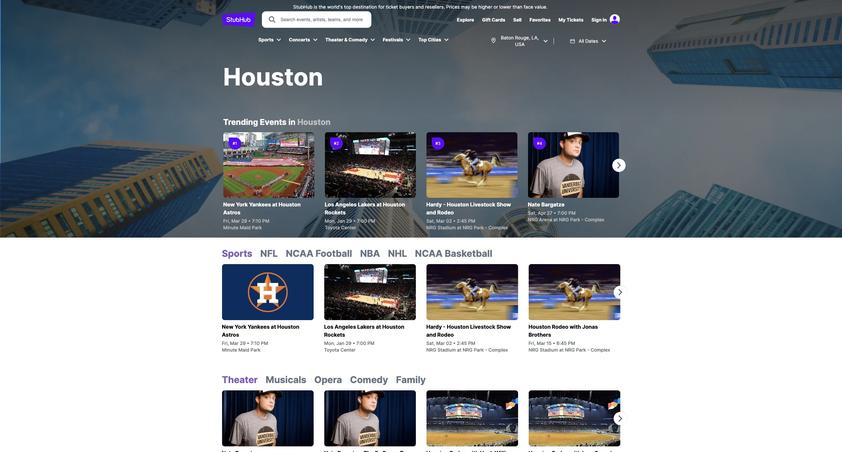 Task type: describe. For each thing, give the bounding box(es) containing it.
jan for houston rodeo with jonas brothers
[[337, 341, 345, 347]]

minute for houston rodeo with jonas brothers
[[222, 348, 237, 353]]

favorites
[[530, 17, 551, 23]]

football
[[316, 248, 352, 260]]

favorites link
[[530, 17, 551, 23]]

angeles for nate
[[335, 202, 357, 208]]

opera
[[314, 375, 342, 386]]

basketball
[[445, 248, 493, 260]]

los for houston rodeo with jonas brothers
[[324, 324, 334, 331]]

6:45
[[557, 341, 567, 347]]

02 for nate bargatze
[[446, 219, 452, 224]]

#4
[[537, 141, 542, 146]]

sell link
[[514, 17, 522, 23]]

new for nate
[[223, 202, 235, 208]]

nfl
[[260, 248, 278, 260]]

world's
[[327, 4, 343, 10]]

7:00 for houston rodeo with jonas brothers
[[357, 341, 366, 347]]

ncaa football
[[286, 248, 352, 260]]

and for houston
[[427, 332, 436, 339]]

tickets
[[567, 17, 584, 23]]

hardy - houston livestock show and rodeo sat, mar 02 • 2:45 pm nrg stadium at nrg park - complex for houston rodeo with jonas brothers
[[427, 324, 511, 353]]

houston inside the houston rodeo with jonas brothers fri, mar 15 • 6:45 pm nrg stadium at nrg park - complex
[[529, 324, 551, 331]]

dates
[[586, 38, 598, 44]]

explore
[[457, 17, 474, 23]]

top cities
[[419, 37, 441, 43]]

in
[[289, 118, 296, 127]]

may
[[461, 4, 470, 10]]

yankees for nate
[[249, 202, 271, 208]]

hardy for houston rodeo with jonas brothers
[[427, 324, 442, 331]]

stubhub image
[[222, 11, 255, 28]]

in
[[603, 17, 607, 23]]

baton rouge, la, usa button
[[488, 31, 551, 52]]

stubhub
[[293, 4, 313, 10]]

my
[[559, 17, 566, 23]]

my tickets link
[[559, 17, 584, 23]]

all dates
[[579, 38, 598, 44]]

gift
[[482, 17, 491, 23]]

sign in
[[592, 17, 607, 23]]

02 for houston rodeo with jonas brothers
[[446, 341, 452, 347]]

baton
[[501, 35, 514, 41]]

park inside the houston rodeo with jonas brothers fri, mar 15 • 6:45 pm nrg stadium at nrg park - complex
[[576, 348, 586, 353]]

stubhub is the world's top destination for ticket buyers and resellers. prices may be higher or lower than face value.
[[293, 4, 548, 10]]

• inside nate bargatze sat, apr 27 • 7:00 pm nrg arena at nrg park - complex
[[554, 211, 556, 216]]

york for nate bargatze
[[236, 202, 248, 208]]

&
[[345, 37, 348, 43]]

sat, for nate bargatze
[[427, 219, 435, 224]]

los angeles lakers at houston rockets mon, jan 29 • 7:00 pm toyota center for houston rodeo with jonas brothers
[[324, 324, 405, 353]]

concerts link
[[286, 33, 313, 47]]

pm inside the houston rodeo with jonas brothers fri, mar 15 • 6:45 pm nrg stadium at nrg park - complex
[[568, 341, 575, 347]]

higher
[[479, 4, 493, 10]]

and for nate
[[427, 210, 436, 216]]

sat, inside nate bargatze sat, apr 27 • 7:00 pm nrg arena at nrg park - complex
[[528, 211, 537, 216]]

- inside the houston rodeo with jonas brothers fri, mar 15 • 6:45 pm nrg stadium at nrg park - complex
[[588, 348, 590, 353]]

gift cards link
[[482, 17, 506, 23]]

#3
[[436, 141, 441, 146]]

than
[[513, 4, 523, 10]]

#1
[[233, 141, 237, 146]]

stadium for nate bargatze
[[438, 225, 456, 231]]

value.
[[535, 4, 548, 10]]

park inside nate bargatze sat, apr 27 • 7:00 pm nrg arena at nrg park - complex
[[571, 217, 580, 223]]

new york yankees at houston astros fri, mar 29 • 7:10 pm minute maid park for houston rodeo with jonas brothers
[[222, 324, 300, 353]]

hardy for nate bargatze
[[427, 202, 442, 208]]

cards
[[492, 17, 506, 23]]

events
[[260, 118, 287, 127]]

maid for nate bargatze
[[240, 225, 251, 231]]

1 horizontal spatial sports
[[259, 37, 274, 43]]

prices
[[446, 4, 460, 10]]

nhl
[[388, 248, 407, 260]]

center for houston rodeo with jonas brothers
[[341, 348, 356, 353]]

fri, for nate bargatze
[[223, 219, 230, 224]]

27
[[547, 211, 553, 216]]

top
[[344, 4, 352, 10]]

new york yankees at houston astros fri, mar 29 • 7:10 pm minute maid park for nate bargatze
[[223, 202, 301, 231]]

sign in link
[[592, 17, 607, 23]]

yankees for houston
[[248, 324, 270, 331]]

rockets for nate bargatze
[[325, 210, 346, 216]]

livestock for houston
[[470, 324, 496, 331]]

ticket
[[386, 4, 398, 10]]

with
[[570, 324, 581, 331]]

7:00 inside nate bargatze sat, apr 27 • 7:00 pm nrg arena at nrg park - complex
[[558, 211, 568, 216]]

buyers
[[400, 4, 414, 10]]

family
[[396, 375, 426, 386]]

los for nate bargatze
[[325, 202, 334, 208]]

is
[[314, 4, 318, 10]]

usa
[[515, 42, 525, 47]]

fri, for houston rodeo with jonas brothers
[[222, 341, 229, 347]]

maid for houston rodeo with jonas brothers
[[239, 348, 249, 353]]

7:10 for houston rodeo with jonas brothers
[[251, 341, 260, 347]]

my tickets
[[559, 17, 584, 23]]

15
[[547, 341, 552, 347]]

ncaa for ncaa football
[[286, 248, 314, 260]]

festivals link
[[380, 33, 406, 47]]

sports link
[[255, 33, 276, 47]]

apr
[[538, 211, 546, 216]]

nate
[[528, 202, 540, 208]]



Task type: locate. For each thing, give the bounding box(es) containing it.
0 vertical spatial comedy
[[349, 37, 368, 43]]

- inside nate bargatze sat, apr 27 • 7:00 pm nrg arena at nrg park - complex
[[582, 217, 584, 223]]

2:45 for houston rodeo with jonas brothers
[[457, 341, 467, 347]]

lakers for nate bargatze
[[358, 202, 376, 208]]

2 vertical spatial and
[[427, 332, 436, 339]]

1 vertical spatial livestock
[[470, 324, 496, 331]]

sports left concerts link
[[259, 37, 274, 43]]

minute for nate bargatze
[[223, 225, 239, 231]]

02
[[446, 219, 452, 224], [446, 341, 452, 347]]

stadium for houston rodeo with jonas brothers
[[438, 348, 456, 353]]

brothers
[[529, 332, 551, 339]]

destination
[[353, 4, 377, 10]]

1 vertical spatial rodeo
[[552, 324, 569, 331]]

show for nate
[[497, 202, 511, 208]]

astros for nate bargatze
[[223, 210, 241, 216]]

2 show from the top
[[497, 324, 511, 331]]

1 vertical spatial toyota
[[324, 348, 339, 353]]

0 vertical spatial and
[[416, 4, 424, 10]]

#2
[[334, 141, 339, 146]]

1 hardy - houston livestock show and rodeo sat, mar 02 • 2:45 pm nrg stadium at nrg park - complex from the top
[[427, 202, 511, 231]]

1 vertical spatial lakers
[[357, 324, 375, 331]]

rodeo for sat,
[[438, 210, 454, 216]]

at
[[272, 202, 278, 208], [377, 202, 382, 208], [554, 217, 558, 223], [457, 225, 462, 231], [271, 324, 276, 331], [376, 324, 381, 331], [457, 348, 462, 353], [560, 348, 564, 353]]

Search events, artists, teams, and more field
[[280, 16, 365, 23]]

1 vertical spatial comedy
[[350, 375, 388, 386]]

7:00 for nate bargatze
[[357, 219, 367, 224]]

7:10 for nate bargatze
[[252, 219, 261, 224]]

0 vertical spatial rodeo
[[438, 210, 454, 216]]

1 vertical spatial 7:00
[[357, 219, 367, 224]]

mar inside the houston rodeo with jonas brothers fri, mar 15 • 6:45 pm nrg stadium at nrg park - complex
[[537, 341, 546, 347]]

nate bargatze sat, apr 27 • 7:00 pm nrg arena at nrg park - complex
[[528, 202, 605, 223]]

jonas
[[583, 324, 598, 331]]

ncaa right nhl
[[415, 248, 443, 260]]

jan
[[337, 219, 345, 224], [337, 341, 345, 347]]

rouge,
[[515, 35, 531, 41]]

top
[[419, 37, 427, 43]]

lakers for houston rodeo with jonas brothers
[[357, 324, 375, 331]]

1 2:45 from the top
[[457, 219, 467, 224]]

toyota for nate bargatze
[[325, 225, 340, 231]]

cities
[[428, 37, 441, 43]]

top cities link
[[415, 33, 444, 47]]

mar
[[231, 219, 240, 224], [436, 219, 445, 224], [230, 341, 239, 347], [436, 341, 445, 347], [537, 341, 546, 347]]

1 vertical spatial theater
[[222, 375, 258, 386]]

nrg
[[528, 217, 538, 223], [559, 217, 569, 223], [427, 225, 437, 231], [463, 225, 473, 231], [427, 348, 437, 353], [463, 348, 473, 353], [529, 348, 539, 353], [565, 348, 575, 353]]

lower
[[500, 4, 512, 10]]

toyota up football
[[325, 225, 340, 231]]

7:00
[[558, 211, 568, 216], [357, 219, 367, 224], [357, 341, 366, 347]]

los angeles lakers at houston rockets mon, jan 29 • 7:00 pm toyota center for nate bargatze
[[325, 202, 405, 231]]

york for houston rodeo with jonas brothers
[[235, 324, 247, 331]]

1 vertical spatial los
[[324, 324, 334, 331]]

sports left nfl at the left of page
[[222, 248, 253, 260]]

1 vertical spatial hardy - houston livestock show and rodeo sat, mar 02 • 2:45 pm nrg stadium at nrg park - complex
[[427, 324, 511, 353]]

mon, for nate bargatze
[[325, 219, 336, 224]]

comedy
[[349, 37, 368, 43], [350, 375, 388, 386]]

1 vertical spatial minute
[[222, 348, 237, 353]]

new york yankees at houston astros fri, mar 29 • 7:10 pm minute maid park
[[223, 202, 301, 231], [222, 324, 300, 353]]

musicals
[[266, 375, 307, 386]]

2 2:45 from the top
[[457, 341, 467, 347]]

29
[[241, 219, 247, 224], [346, 219, 352, 224], [240, 341, 246, 347], [346, 341, 352, 347]]

center for nate bargatze
[[341, 225, 356, 231]]

mon,
[[325, 219, 336, 224], [324, 341, 335, 347]]

0 vertical spatial 02
[[446, 219, 452, 224]]

rockets for houston rodeo with jonas brothers
[[324, 332, 345, 339]]

ncaa basketball
[[415, 248, 493, 260]]

1 vertical spatial 2:45
[[457, 341, 467, 347]]

stadium
[[438, 225, 456, 231], [438, 348, 456, 353], [540, 348, 558, 353]]

0 vertical spatial minute
[[223, 225, 239, 231]]

theater for theater
[[222, 375, 258, 386]]

2 vertical spatial sat,
[[427, 341, 435, 347]]

7:10
[[252, 219, 261, 224], [251, 341, 260, 347]]

ncaa right nfl at the left of page
[[286, 248, 314, 260]]

0 vertical spatial new
[[223, 202, 235, 208]]

baton rouge, la, usa
[[501, 35, 539, 47]]

hardy - houston livestock show and rodeo sat, mar 02 • 2:45 pm nrg stadium at nrg park - complex for nate bargatze
[[427, 202, 511, 231]]

0 vertical spatial new york yankees at houston astros fri, mar 29 • 7:10 pm minute maid park
[[223, 202, 301, 231]]

pm
[[569, 211, 576, 216], [262, 219, 269, 224], [368, 219, 375, 224], [468, 219, 476, 224], [261, 341, 268, 347], [368, 341, 375, 347], [468, 341, 476, 347], [568, 341, 575, 347]]

1 horizontal spatial ncaa
[[415, 248, 443, 260]]

1 vertical spatial sports
[[222, 248, 253, 260]]

or
[[494, 4, 498, 10]]

0 vertical spatial rockets
[[325, 210, 346, 216]]

0 vertical spatial york
[[236, 202, 248, 208]]

show for houston
[[497, 324, 511, 331]]

0 vertical spatial 7:00
[[558, 211, 568, 216]]

0 vertical spatial mon,
[[325, 219, 336, 224]]

toyota for houston rodeo with jonas brothers
[[324, 348, 339, 353]]

2:45
[[457, 219, 467, 224], [457, 341, 467, 347]]

mon, for houston rodeo with jonas brothers
[[324, 341, 335, 347]]

1 vertical spatial hardy
[[427, 324, 442, 331]]

0 vertical spatial angeles
[[335, 202, 357, 208]]

astros
[[223, 210, 241, 216], [222, 332, 239, 339]]

2 vertical spatial rodeo
[[438, 332, 454, 339]]

0 vertical spatial astros
[[223, 210, 241, 216]]

resellers.
[[425, 4, 445, 10]]

1 vertical spatial show
[[497, 324, 511, 331]]

theater
[[326, 37, 343, 43], [222, 375, 258, 386]]

1 vertical spatial rockets
[[324, 332, 345, 339]]

trending
[[223, 118, 258, 127]]

hardy
[[427, 202, 442, 208], [427, 324, 442, 331]]

2:45 for nate bargatze
[[457, 219, 467, 224]]

angeles for houston
[[335, 324, 356, 331]]

explore link
[[457, 17, 474, 23]]

rodeo for with
[[438, 332, 454, 339]]

0 vertical spatial yankees
[[249, 202, 271, 208]]

rodeo inside the houston rodeo with jonas brothers fri, mar 15 • 6:45 pm nrg stadium at nrg park - complex
[[552, 324, 569, 331]]

houston rodeo with jonas brothers fri, mar 15 • 6:45 pm nrg stadium at nrg park - complex
[[529, 324, 611, 353]]

fri,
[[223, 219, 230, 224], [222, 341, 229, 347], [529, 341, 536, 347]]

be
[[472, 4, 477, 10]]

sports
[[259, 37, 274, 43], [222, 248, 253, 260]]

1 vertical spatial 02
[[446, 341, 452, 347]]

at inside the houston rodeo with jonas brothers fri, mar 15 • 6:45 pm nrg stadium at nrg park - complex
[[560, 348, 564, 353]]

0 vertical spatial center
[[341, 225, 356, 231]]

0 vertical spatial sports
[[259, 37, 274, 43]]

-
[[443, 202, 446, 208], [582, 217, 584, 223], [485, 225, 487, 231], [443, 324, 446, 331], [485, 348, 487, 353], [588, 348, 590, 353]]

• inside the houston rodeo with jonas brothers fri, mar 15 • 6:45 pm nrg stadium at nrg park - complex
[[553, 341, 556, 347]]

1 vertical spatial los angeles lakers at houston rockets mon, jan 29 • 7:00 pm toyota center
[[324, 324, 405, 353]]

1 vertical spatial angeles
[[335, 324, 356, 331]]

0 vertical spatial theater
[[326, 37, 343, 43]]

complex inside nate bargatze sat, apr 27 • 7:00 pm nrg arena at nrg park - complex
[[585, 217, 605, 223]]

at inside nate bargatze sat, apr 27 • 7:00 pm nrg arena at nrg park - complex
[[554, 217, 558, 223]]

1 vertical spatial 7:10
[[251, 341, 260, 347]]

0 vertical spatial sat,
[[528, 211, 537, 216]]

1 02 from the top
[[446, 219, 452, 224]]

0 vertical spatial hardy
[[427, 202, 442, 208]]

0 vertical spatial jan
[[337, 219, 345, 224]]

nba
[[360, 248, 380, 260]]

0 horizontal spatial ncaa
[[286, 248, 314, 260]]

1 vertical spatial yankees
[[248, 324, 270, 331]]

0 vertical spatial 2:45
[[457, 219, 467, 224]]

0 vertical spatial maid
[[240, 225, 251, 231]]

all
[[579, 38, 584, 44]]

2 02 from the top
[[446, 341, 452, 347]]

bargatze
[[542, 202, 565, 208]]

houston
[[223, 62, 323, 91], [279, 202, 301, 208], [383, 202, 405, 208], [447, 202, 469, 208], [277, 324, 300, 331], [382, 324, 405, 331], [447, 324, 469, 331], [529, 324, 551, 331]]

concerts
[[289, 37, 310, 43]]

0 horizontal spatial sports
[[222, 248, 253, 260]]

park
[[571, 217, 580, 223], [252, 225, 262, 231], [474, 225, 484, 231], [251, 348, 261, 353], [474, 348, 484, 353], [576, 348, 586, 353]]

1 vertical spatial center
[[341, 348, 356, 353]]

yankees
[[249, 202, 271, 208], [248, 324, 270, 331]]

center
[[341, 225, 356, 231], [341, 348, 356, 353]]

0 vertical spatial hardy - houston livestock show and rodeo sat, mar 02 • 2:45 pm nrg stadium at nrg park - complex
[[427, 202, 511, 231]]

0 vertical spatial los angeles lakers at houston rockets mon, jan 29 • 7:00 pm toyota center
[[325, 202, 405, 231]]

maid
[[240, 225, 251, 231], [239, 348, 249, 353]]

1 vertical spatial maid
[[239, 348, 249, 353]]

gift cards
[[482, 17, 506, 23]]

festivals
[[383, 37, 403, 43]]

0 vertical spatial livestock
[[470, 202, 496, 208]]

2 ncaa from the left
[[415, 248, 443, 260]]

toyota
[[325, 225, 340, 231], [324, 348, 339, 353]]

1 vertical spatial jan
[[337, 341, 345, 347]]

sat, for houston rodeo with jonas brothers
[[427, 341, 435, 347]]

1 vertical spatial astros
[[222, 332, 239, 339]]

2 hardy - houston livestock show and rodeo sat, mar 02 • 2:45 pm nrg stadium at nrg park - complex from the top
[[427, 324, 511, 353]]

0 horizontal spatial theater
[[222, 375, 258, 386]]

stadium inside the houston rodeo with jonas brothers fri, mar 15 • 6:45 pm nrg stadium at nrg park - complex
[[540, 348, 558, 353]]

ncaa for ncaa basketball
[[415, 248, 443, 260]]

for
[[379, 4, 385, 10]]

0 vertical spatial los
[[325, 202, 334, 208]]

livestock
[[470, 202, 496, 208], [470, 324, 496, 331]]

angeles
[[335, 202, 357, 208], [335, 324, 356, 331]]

sign
[[592, 17, 602, 23]]

sell
[[514, 17, 522, 23]]

1 vertical spatial mon,
[[324, 341, 335, 347]]

1 ncaa from the left
[[286, 248, 314, 260]]

la,
[[532, 35, 539, 41]]

theater for theater & comedy
[[326, 37, 343, 43]]

1 hardy from the top
[[427, 202, 442, 208]]

2 hardy from the top
[[427, 324, 442, 331]]

1 show from the top
[[497, 202, 511, 208]]

1 vertical spatial sat,
[[427, 219, 435, 224]]

the
[[319, 4, 326, 10]]

toyota up "opera"
[[324, 348, 339, 353]]

0 vertical spatial show
[[497, 202, 511, 208]]

0 vertical spatial toyota
[[325, 225, 340, 231]]

1 horizontal spatial theater
[[326, 37, 343, 43]]

1 vertical spatial york
[[235, 324, 247, 331]]

york
[[236, 202, 248, 208], [235, 324, 247, 331]]

trending events in
[[223, 118, 296, 127]]

fri, inside the houston rodeo with jonas brothers fri, mar 15 • 6:45 pm nrg stadium at nrg park - complex
[[529, 341, 536, 347]]

1 vertical spatial new york yankees at houston astros fri, mar 29 • 7:10 pm minute maid park
[[222, 324, 300, 353]]

and
[[416, 4, 424, 10], [427, 210, 436, 216], [427, 332, 436, 339]]

face
[[524, 4, 534, 10]]

0 vertical spatial 7:10
[[252, 219, 261, 224]]

1 vertical spatial new
[[222, 324, 234, 331]]

complex inside the houston rodeo with jonas brothers fri, mar 15 • 6:45 pm nrg stadium at nrg park - complex
[[591, 348, 611, 353]]

theater & comedy
[[326, 37, 368, 43]]

theater & comedy link
[[322, 33, 370, 47]]

0 vertical spatial lakers
[[358, 202, 376, 208]]

1 vertical spatial and
[[427, 210, 436, 216]]

2 vertical spatial 7:00
[[357, 341, 366, 347]]

livestock for nate
[[470, 202, 496, 208]]

los angeles lakers at houston rockets mon, jan 29 • 7:00 pm toyota center
[[325, 202, 405, 231], [324, 324, 405, 353]]

astros for houston rodeo with jonas brothers
[[222, 332, 239, 339]]

los
[[325, 202, 334, 208], [324, 324, 334, 331]]

pm inside nate bargatze sat, apr 27 • 7:00 pm nrg arena at nrg park - complex
[[569, 211, 576, 216]]

jan for nate bargatze
[[337, 219, 345, 224]]

2 livestock from the top
[[470, 324, 496, 331]]

new for houston
[[222, 324, 234, 331]]

arena
[[539, 217, 552, 223]]

lakers
[[358, 202, 376, 208], [357, 324, 375, 331]]

1 livestock from the top
[[470, 202, 496, 208]]



Task type: vqa. For each thing, say whether or not it's contained in the screenshot.


